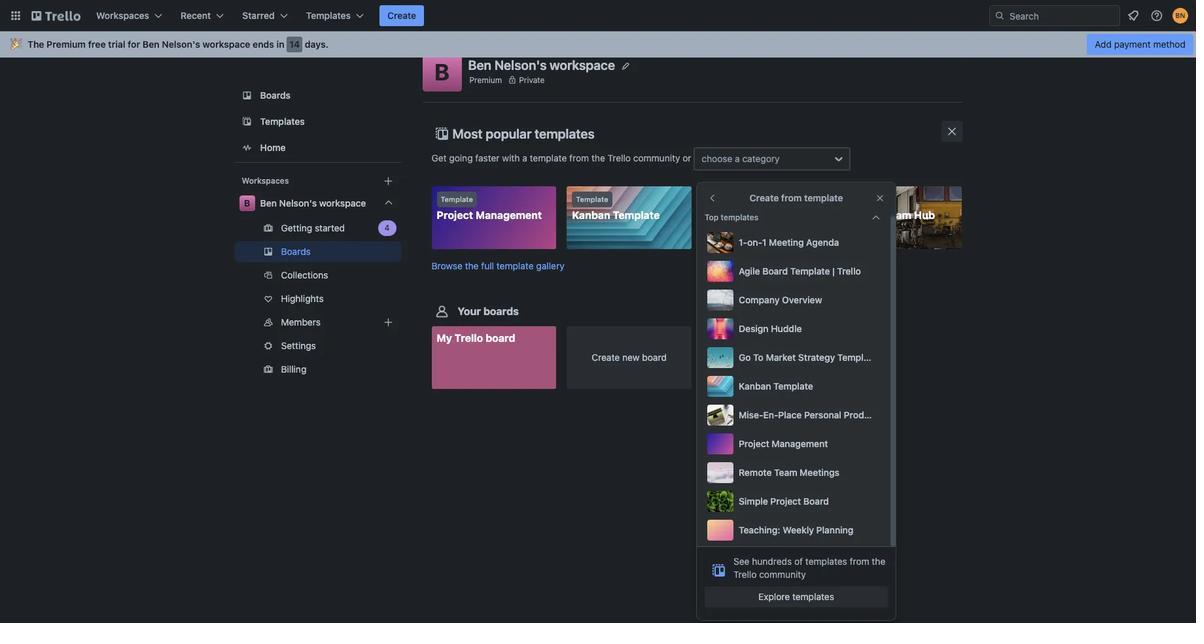 Task type: vqa. For each thing, say whether or not it's contained in the screenshot.
Getting started
yes



Task type: locate. For each thing, give the bounding box(es) containing it.
system
[[898, 410, 931, 421]]

1 vertical spatial board
[[642, 352, 667, 363]]

1 vertical spatial premium
[[470, 75, 502, 85]]

create inside button
[[387, 10, 416, 21]]

1 horizontal spatial kanban
[[739, 381, 771, 392]]

🎉 the premium free trial for ben nelson's workspace ends in 14 days.
[[10, 39, 329, 50]]

a right with
[[522, 152, 527, 163]]

get going faster with a template from the trello community or
[[432, 152, 694, 163]]

en-
[[763, 410, 778, 421]]

forward image
[[399, 221, 415, 236]]

board for create new board
[[642, 352, 667, 363]]

2 vertical spatial template
[[497, 261, 534, 272]]

1 vertical spatial remote
[[739, 467, 772, 478]]

0 vertical spatial team
[[884, 209, 912, 221]]

nelson's
[[162, 39, 200, 50], [494, 57, 547, 72], [279, 198, 317, 209]]

board
[[486, 333, 515, 344], [642, 352, 667, 363]]

🎉
[[10, 39, 22, 50]]

mise-en-place personal productivity system button
[[705, 402, 931, 429]]

project up 1
[[745, 209, 781, 221]]

my trello board
[[437, 333, 515, 344]]

templates up days.
[[306, 10, 351, 21]]

0 horizontal spatial kanban
[[572, 209, 610, 221]]

nelson's up getting
[[279, 198, 317, 209]]

1 vertical spatial team
[[774, 467, 797, 478]]

0 vertical spatial board
[[784, 209, 814, 221]]

workspace down primary element
[[550, 57, 615, 72]]

0 horizontal spatial remote
[[739, 467, 772, 478]]

0 vertical spatial b
[[435, 58, 450, 85]]

1 vertical spatial kanban
[[739, 381, 771, 392]]

board right 'new'
[[642, 352, 667, 363]]

1 vertical spatial workspaces
[[242, 176, 289, 186]]

0 horizontal spatial ben nelson's workspace
[[260, 198, 366, 209]]

board down 'meetings'
[[804, 496, 829, 507]]

payment
[[1114, 39, 1151, 50]]

your boards
[[458, 306, 519, 318]]

0 vertical spatial management
[[476, 209, 542, 221]]

project down remote team meetings
[[771, 496, 801, 507]]

settings
[[281, 340, 316, 351]]

2 horizontal spatial from
[[850, 556, 870, 567]]

template
[[441, 195, 473, 204], [576, 195, 608, 204], [711, 195, 744, 204], [847, 195, 879, 204], [613, 209, 660, 221], [790, 266, 830, 277], [838, 352, 877, 363], [774, 381, 813, 392]]

banner containing 🎉
[[0, 31, 1196, 58]]

2 vertical spatial board
[[804, 496, 829, 507]]

nelson's up private
[[494, 57, 547, 72]]

1 horizontal spatial remote
[[843, 209, 882, 221]]

create button
[[380, 5, 424, 26]]

templates right of
[[806, 556, 847, 567]]

template board image
[[239, 114, 255, 130]]

0 vertical spatial templates
[[306, 10, 351, 21]]

simple up teaching:
[[739, 496, 768, 507]]

template inside template project management
[[441, 195, 473, 204]]

trello up template kanban template
[[608, 152, 631, 163]]

1 vertical spatial templates
[[260, 116, 305, 127]]

management
[[476, 209, 542, 221], [772, 438, 828, 450]]

0 vertical spatial boards
[[260, 90, 291, 101]]

create for create from template
[[750, 192, 779, 204]]

from up 1-on-1 meeting agenda at right
[[781, 192, 802, 204]]

simple
[[707, 209, 742, 221], [739, 496, 768, 507]]

trello inside see hundreds of templates from the trello community
[[734, 569, 757, 580]]

community left 'or'
[[633, 152, 680, 163]]

0 horizontal spatial templates
[[260, 116, 305, 127]]

team right collapse icon
[[884, 209, 912, 221]]

ben nelson's workspace up private
[[468, 57, 615, 72]]

weekly
[[783, 525, 814, 536]]

create a workspace image
[[381, 173, 396, 189]]

return to previous screen image
[[707, 193, 718, 204]]

0 vertical spatial create
[[387, 10, 416, 21]]

switch to… image
[[9, 9, 22, 22]]

project inside template simple project board
[[745, 209, 781, 221]]

management up remote team meetings button
[[772, 438, 828, 450]]

2 vertical spatial create
[[592, 352, 620, 363]]

recent button
[[173, 5, 232, 26]]

simple down return to previous screen image
[[707, 209, 742, 221]]

workspaces up the trial
[[96, 10, 149, 21]]

1 vertical spatial template
[[804, 192, 843, 204]]

recent
[[181, 10, 211, 21]]

0 horizontal spatial workspaces
[[96, 10, 149, 21]]

boards link up the 'templates' link on the top left
[[234, 84, 401, 107]]

0 horizontal spatial create
[[387, 10, 416, 21]]

0 horizontal spatial the
[[465, 261, 479, 272]]

template up agenda
[[804, 192, 843, 204]]

explore
[[759, 592, 790, 603]]

0 horizontal spatial nelson's
[[162, 39, 200, 50]]

project right forward image
[[437, 209, 473, 221]]

0 horizontal spatial from
[[569, 152, 589, 163]]

templates up get going faster with a template from the trello community or
[[535, 126, 595, 141]]

ben right b button
[[468, 57, 492, 72]]

design huddle
[[739, 323, 802, 334]]

top
[[705, 213, 719, 223]]

2 horizontal spatial ben
[[468, 57, 492, 72]]

templates inside popup button
[[306, 10, 351, 21]]

1 horizontal spatial board
[[642, 352, 667, 363]]

private
[[519, 75, 545, 85]]

premium
[[47, 39, 86, 50], [470, 75, 502, 85]]

trello right my
[[455, 333, 483, 344]]

ben nelson's workspace up getting started
[[260, 198, 366, 209]]

with
[[502, 152, 520, 163]]

huddle
[[771, 323, 802, 334]]

1 vertical spatial board
[[763, 266, 788, 277]]

premium down "back to home" image
[[47, 39, 86, 50]]

0 vertical spatial ben nelson's workspace
[[468, 57, 615, 72]]

0 vertical spatial nelson's
[[162, 39, 200, 50]]

template inside template simple project board
[[711, 195, 744, 204]]

1 vertical spatial workspace
[[550, 57, 615, 72]]

trello inside button
[[837, 266, 861, 277]]

1 horizontal spatial management
[[772, 438, 828, 450]]

workspace up started
[[319, 198, 366, 209]]

meeting
[[769, 237, 804, 248]]

kanban down to
[[739, 381, 771, 392]]

template down "most popular templates"
[[530, 152, 567, 163]]

2 horizontal spatial create
[[750, 192, 779, 204]]

workspaces inside popup button
[[96, 10, 149, 21]]

menu
[[705, 230, 931, 544]]

on-
[[747, 237, 762, 248]]

0 vertical spatial board
[[486, 333, 515, 344]]

the inside see hundreds of templates from the trello community
[[872, 556, 886, 567]]

a
[[522, 152, 527, 163], [735, 153, 740, 164]]

0 vertical spatial ben
[[143, 39, 159, 50]]

templates
[[535, 126, 595, 141], [721, 213, 759, 223], [806, 556, 847, 567], [792, 592, 834, 603]]

billing link
[[234, 359, 401, 380]]

0 vertical spatial boards link
[[234, 84, 401, 107]]

0 vertical spatial premium
[[47, 39, 86, 50]]

0 vertical spatial template
[[530, 152, 567, 163]]

2 vertical spatial from
[[850, 556, 870, 567]]

kanban
[[572, 209, 610, 221], [739, 381, 771, 392]]

boards link
[[234, 84, 401, 107], [234, 241, 401, 262]]

remote inside template remote team hub
[[843, 209, 882, 221]]

1 vertical spatial ben
[[468, 57, 492, 72]]

remote down close popover icon
[[843, 209, 882, 221]]

1 horizontal spatial from
[[781, 192, 802, 204]]

members link
[[234, 312, 401, 333]]

1 horizontal spatial templates
[[306, 10, 351, 21]]

0 horizontal spatial team
[[774, 467, 797, 478]]

trello
[[608, 152, 631, 163], [837, 266, 861, 277], [455, 333, 483, 344], [734, 569, 757, 580]]

workspace left ends
[[203, 39, 250, 50]]

2 horizontal spatial nelson's
[[494, 57, 547, 72]]

1 horizontal spatial b
[[435, 58, 450, 85]]

a right choose
[[735, 153, 740, 164]]

ben
[[143, 39, 159, 50], [468, 57, 492, 72], [260, 198, 277, 209]]

0 horizontal spatial community
[[633, 152, 680, 163]]

teaching:
[[739, 525, 780, 536]]

teaching: weekly planning
[[739, 525, 854, 536]]

create for create new board
[[592, 352, 620, 363]]

boards link up the collections link at the top of page
[[234, 241, 401, 262]]

project down the mise-
[[739, 438, 769, 450]]

workspaces down home
[[242, 176, 289, 186]]

0 horizontal spatial premium
[[47, 39, 86, 50]]

community
[[633, 152, 680, 163], [759, 569, 806, 580]]

2 horizontal spatial workspace
[[550, 57, 615, 72]]

going
[[449, 152, 473, 163]]

board
[[784, 209, 814, 221], [763, 266, 788, 277], [804, 496, 829, 507]]

add payment method link
[[1087, 34, 1194, 55]]

the
[[27, 39, 44, 50]]

1 horizontal spatial community
[[759, 569, 806, 580]]

from down planning
[[850, 556, 870, 567]]

remote
[[843, 209, 882, 221], [739, 467, 772, 478]]

trello down see
[[734, 569, 757, 580]]

template kanban template
[[572, 195, 660, 221]]

starred button
[[234, 5, 296, 26]]

kanban down get going faster with a template from the trello community or
[[572, 209, 610, 221]]

0 vertical spatial remote
[[843, 209, 882, 221]]

template right full
[[497, 261, 534, 272]]

started
[[315, 223, 345, 234]]

project
[[437, 209, 473, 221], [745, 209, 781, 221], [739, 438, 769, 450], [771, 496, 801, 507]]

0 vertical spatial community
[[633, 152, 680, 163]]

0 vertical spatial workspaces
[[96, 10, 149, 21]]

1 horizontal spatial the
[[592, 152, 605, 163]]

1 horizontal spatial ben nelson's workspace
[[468, 57, 615, 72]]

boards
[[483, 306, 519, 318]]

1-on-1 meeting agenda
[[739, 237, 839, 248]]

b
[[435, 58, 450, 85], [244, 198, 250, 209]]

0 horizontal spatial management
[[476, 209, 542, 221]]

0 horizontal spatial board
[[486, 333, 515, 344]]

0 horizontal spatial workspace
[[203, 39, 250, 50]]

banner
[[0, 31, 1196, 58]]

open information menu image
[[1150, 9, 1164, 22]]

productivity
[[844, 410, 896, 421]]

in
[[277, 39, 284, 50]]

0 horizontal spatial b
[[244, 198, 250, 209]]

primary element
[[0, 0, 1196, 31]]

create
[[387, 10, 416, 21], [750, 192, 779, 204], [592, 352, 620, 363]]

1 horizontal spatial premium
[[470, 75, 502, 85]]

choose
[[702, 153, 733, 164]]

explore templates link
[[705, 587, 888, 608]]

0 vertical spatial simple
[[707, 209, 742, 221]]

2 vertical spatial ben
[[260, 198, 277, 209]]

boards right the board icon
[[260, 90, 291, 101]]

0 vertical spatial from
[[569, 152, 589, 163]]

faster
[[475, 152, 500, 163]]

go to market strategy template button
[[705, 345, 883, 371]]

1 vertical spatial management
[[772, 438, 828, 450]]

premium right b button
[[470, 75, 502, 85]]

agile board template | trello button
[[705, 258, 883, 285]]

2 horizontal spatial the
[[872, 556, 886, 567]]

team up 'simple project board'
[[774, 467, 797, 478]]

getting started
[[281, 223, 345, 234]]

board right agile
[[763, 266, 788, 277]]

ben down home
[[260, 198, 277, 209]]

browse the full template gallery link
[[432, 261, 565, 272]]

planning
[[816, 525, 854, 536]]

1 vertical spatial ben nelson's workspace
[[260, 198, 366, 209]]

0 horizontal spatial ben
[[143, 39, 159, 50]]

top templates
[[705, 213, 759, 223]]

1 vertical spatial community
[[759, 569, 806, 580]]

popular
[[486, 126, 532, 141]]

2 vertical spatial the
[[872, 556, 886, 567]]

1 vertical spatial nelson's
[[494, 57, 547, 72]]

trello right the |
[[837, 266, 861, 277]]

board down boards
[[486, 333, 515, 344]]

close popover image
[[875, 193, 885, 204]]

0 vertical spatial kanban
[[572, 209, 610, 221]]

community down hundreds
[[759, 569, 806, 580]]

1 vertical spatial create
[[750, 192, 779, 204]]

1 horizontal spatial team
[[884, 209, 912, 221]]

templates up home
[[260, 116, 305, 127]]

management up browse the full template gallery
[[476, 209, 542, 221]]

2 vertical spatial nelson's
[[279, 198, 317, 209]]

place
[[778, 410, 802, 421]]

boards
[[260, 90, 291, 101], [281, 246, 311, 257]]

1 vertical spatial boards link
[[234, 241, 401, 262]]

1 horizontal spatial workspace
[[319, 198, 366, 209]]

create new board
[[592, 352, 667, 363]]

0 vertical spatial workspace
[[203, 39, 250, 50]]

team
[[884, 209, 912, 221], [774, 467, 797, 478]]

full
[[481, 261, 494, 272]]

boards down getting
[[281, 246, 311, 257]]

kanban inside button
[[739, 381, 771, 392]]

board down 'create from template'
[[784, 209, 814, 221]]

1 vertical spatial simple
[[739, 496, 768, 507]]

home link
[[234, 136, 401, 160]]

design huddle button
[[705, 316, 883, 342]]

from down "most popular templates"
[[569, 152, 589, 163]]

remote down project management
[[739, 467, 772, 478]]

0 vertical spatial the
[[592, 152, 605, 163]]

create from template
[[750, 192, 843, 204]]

nelson's down the recent
[[162, 39, 200, 50]]

simple project board
[[739, 496, 829, 507]]

hub
[[914, 209, 935, 221]]

ben right for
[[143, 39, 159, 50]]

meetings
[[800, 467, 840, 478]]

1 horizontal spatial nelson's
[[279, 198, 317, 209]]

2 boards link from the top
[[234, 241, 401, 262]]

1 horizontal spatial create
[[592, 352, 620, 363]]

template project management
[[437, 195, 542, 221]]



Task type: describe. For each thing, give the bounding box(es) containing it.
4
[[385, 223, 390, 233]]

hundreds
[[752, 556, 792, 567]]

project management
[[739, 438, 828, 450]]

template inside template remote team hub
[[847, 195, 879, 204]]

most popular templates
[[453, 126, 595, 141]]

getting
[[281, 223, 312, 234]]

2 vertical spatial workspace
[[319, 198, 366, 209]]

team inside template remote team hub
[[884, 209, 912, 221]]

1
[[762, 237, 767, 248]]

templates inside see hundreds of templates from the trello community
[[806, 556, 847, 567]]

team inside button
[[774, 467, 797, 478]]

go to market strategy template
[[739, 352, 877, 363]]

confetti image
[[10, 39, 22, 50]]

templates up 1-
[[721, 213, 759, 223]]

my trello board link
[[432, 327, 556, 390]]

to
[[753, 352, 764, 363]]

simple inside template simple project board
[[707, 209, 742, 221]]

method
[[1153, 39, 1186, 50]]

my
[[437, 333, 452, 344]]

board inside the agile board template | trello button
[[763, 266, 788, 277]]

project management button
[[705, 431, 883, 457]]

workspace inside banner
[[203, 39, 250, 50]]

b inside button
[[435, 58, 450, 85]]

template simple project board
[[707, 195, 814, 221]]

trial
[[108, 39, 125, 50]]

kanban template
[[739, 381, 813, 392]]

1 vertical spatial boards
[[281, 246, 311, 257]]

simple project board button
[[705, 489, 883, 515]]

kanban inside template kanban template
[[572, 209, 610, 221]]

template remote team hub
[[843, 195, 935, 221]]

0 notifications image
[[1126, 8, 1141, 24]]

agenda
[[806, 237, 839, 248]]

browse
[[432, 261, 463, 272]]

b button
[[422, 52, 462, 92]]

templates down see hundreds of templates from the trello community
[[792, 592, 834, 603]]

1 horizontal spatial workspaces
[[242, 176, 289, 186]]

search image
[[995, 10, 1005, 21]]

highlights
[[281, 293, 324, 304]]

or
[[683, 152, 691, 163]]

market
[[766, 352, 796, 363]]

1-
[[739, 237, 747, 248]]

back to home image
[[31, 5, 80, 26]]

add image
[[381, 315, 396, 330]]

highlights link
[[234, 289, 401, 310]]

new
[[622, 352, 640, 363]]

members
[[281, 317, 321, 328]]

category
[[742, 153, 780, 164]]

add payment method
[[1095, 39, 1186, 50]]

from inside see hundreds of templates from the trello community
[[850, 556, 870, 567]]

mise-en-place personal productivity system
[[739, 410, 931, 421]]

personal
[[804, 410, 842, 421]]

board inside template simple project board
[[784, 209, 814, 221]]

teaching: weekly planning button
[[705, 518, 883, 544]]

most
[[453, 126, 483, 141]]

home
[[260, 142, 286, 153]]

design
[[739, 323, 769, 334]]

1 vertical spatial b
[[244, 198, 250, 209]]

board image
[[239, 88, 255, 103]]

collections link
[[234, 265, 401, 286]]

ben nelson (bennelson96) image
[[1173, 8, 1188, 24]]

company overview
[[739, 294, 822, 306]]

workspaces button
[[88, 5, 170, 26]]

board for my trello board
[[486, 333, 515, 344]]

days.
[[305, 39, 329, 50]]

create for create
[[387, 10, 416, 21]]

management inside button
[[772, 438, 828, 450]]

0 horizontal spatial a
[[522, 152, 527, 163]]

free
[[88, 39, 106, 50]]

billing
[[281, 364, 307, 375]]

choose a category
[[702, 153, 780, 164]]

1-on-1 meeting agenda button
[[705, 230, 883, 256]]

ends
[[253, 39, 274, 50]]

1 vertical spatial from
[[781, 192, 802, 204]]

of
[[795, 556, 803, 567]]

home image
[[239, 140, 255, 156]]

explore templates
[[759, 592, 834, 603]]

1 horizontal spatial ben
[[260, 198, 277, 209]]

remote team meetings
[[739, 467, 840, 478]]

settings link
[[234, 336, 401, 357]]

|
[[832, 266, 835, 277]]

management inside template project management
[[476, 209, 542, 221]]

overview
[[782, 294, 822, 306]]

project inside template project management
[[437, 209, 473, 221]]

premium inside banner
[[47, 39, 86, 50]]

agile board template | trello
[[739, 266, 861, 277]]

community inside see hundreds of templates from the trello community
[[759, 569, 806, 580]]

templates link
[[234, 110, 401, 134]]

remote team meetings button
[[705, 460, 883, 486]]

gallery
[[536, 261, 565, 272]]

remote inside button
[[739, 467, 772, 478]]

1 boards link from the top
[[234, 84, 401, 107]]

Search field
[[1005, 6, 1120, 26]]

go
[[739, 352, 751, 363]]

for
[[128, 39, 140, 50]]

menu containing 1-on-1 meeting agenda
[[705, 230, 931, 544]]

board inside simple project board button
[[804, 496, 829, 507]]

simple inside button
[[739, 496, 768, 507]]

company
[[739, 294, 780, 306]]

1 vertical spatial the
[[465, 261, 479, 272]]

get
[[432, 152, 447, 163]]

your
[[458, 306, 481, 318]]

see hundreds of templates from the trello community
[[734, 556, 886, 580]]

collapse image
[[871, 213, 882, 223]]

14
[[289, 39, 300, 50]]

browse the full template gallery
[[432, 261, 565, 272]]

1 horizontal spatial a
[[735, 153, 740, 164]]

mise-
[[739, 410, 763, 421]]

collections
[[281, 270, 328, 281]]



